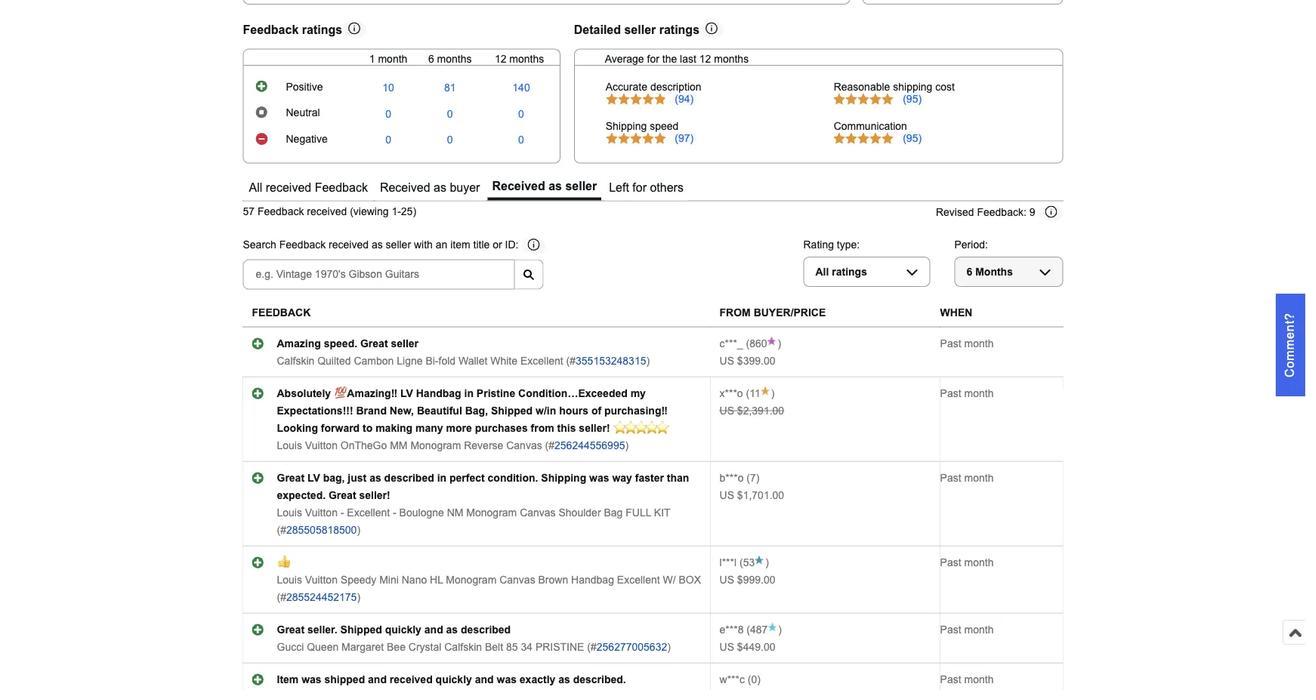Task type: describe. For each thing, give the bounding box(es) containing it.
w/
[[663, 575, 676, 586]]

way
[[613, 473, 633, 484]]

the
[[663, 53, 677, 65]]

285524452175 link
[[286, 592, 357, 604]]

negative
[[286, 134, 328, 145]]

brown
[[539, 575, 569, 586]]

feedback
[[252, 307, 311, 319]]

as inside great lv bag, just as described in perfect condition. shipping was way faster than expected. great seller!
[[370, 473, 382, 484]]

(95) for reasonable shipping cost
[[903, 94, 922, 105]]

months for 12 months
[[510, 53, 544, 65]]

( 487
[[744, 625, 768, 636]]

81 button
[[444, 82, 456, 94]]

described.
[[573, 674, 626, 686]]

detailed
[[574, 23, 621, 36]]

amazing
[[277, 338, 321, 350]]

(97)
[[675, 132, 694, 144]]

past month for us $399.00
[[941, 338, 994, 350]]

$999.00
[[738, 575, 776, 586]]

received inside all received feedback button
[[266, 181, 312, 194]]

1
[[369, 53, 375, 65]]

all for all received feedback
[[249, 181, 263, 194]]

all received feedback
[[249, 181, 368, 194]]

when
[[941, 307, 973, 319]]

(94)
[[675, 94, 694, 105]]

feedback left by buyer. element for us $2,391.00
[[720, 388, 744, 400]]

0 vertical spatial shipping
[[606, 120, 647, 132]]

285524452175 )
[[286, 592, 361, 604]]

94 ratings received on accurate description. click to check average rating. element
[[675, 94, 694, 105]]

wallet
[[459, 355, 488, 367]]

excellent inside louis vuitton - excellent - boulogne nm monogram canvas shoulder bag full kit (#
[[347, 507, 390, 519]]

feedback left by buyer. element for us $1,701.00
[[720, 473, 744, 484]]

for for average
[[647, 53, 660, 65]]

6 for 6 months
[[967, 266, 973, 278]]

w/in
[[536, 405, 557, 417]]

monogram inside the absolutely 💯 amazing‼️  lv handbag in pristine condition…exceeded my expectations!!!  brand new, beautiful bag, shipped w/in hours of purchasing‼️ looking forward to making many more purchases from this seller!  ⭐️⭐️⭐️⭐️⭐️ louis vuitton onthego mm monogram reverse canvas (# 256244556995 )
[[411, 440, 461, 452]]

shipped inside great seller. shipped quickly and as described gucci queen margaret bee crystal calfskin belt 85 34 pristine (# 256277005632 )
[[341, 625, 382, 636]]

great seller. shipped quickly and as described element
[[277, 625, 511, 636]]

cambon
[[354, 355, 394, 367]]

from buyer/price element
[[720, 307, 826, 319]]

past for $999.00
[[941, 557, 962, 569]]

or
[[493, 240, 502, 251]]

mm
[[390, 440, 408, 452]]

l***l
[[720, 557, 737, 569]]

shipping inside great lv bag, just as described in perfect condition. shipping was way faster than expected. great seller!
[[541, 473, 587, 484]]

feedback left by buyer. element for us $399.00
[[720, 338, 744, 350]]

1 month
[[369, 53, 408, 65]]

us for c***_
[[720, 355, 735, 367]]

feedback ratings
[[243, 23, 343, 36]]

received down "57 feedback received (viewing 1-25)"
[[329, 240, 369, 251]]

) inside amazing speed.  great seller calfskin quilted cambon ligne bi-fold wallet white excellent (# 355153248315 )
[[647, 355, 650, 367]]

of
[[592, 405, 602, 417]]

month for 11
[[965, 388, 994, 400]]

feedback left by buyer. element for us $999.00
[[720, 557, 737, 569]]

communication
[[834, 120, 908, 132]]

belt
[[485, 642, 503, 654]]

expectations!!!
[[277, 405, 353, 417]]

2 12 from the left
[[700, 53, 712, 65]]

10
[[383, 82, 394, 94]]

vuitton for 👍
[[305, 575, 338, 586]]

described inside great seller. shipped quickly and as described gucci queen margaret bee crystal calfskin belt 85 34 pristine (# 256277005632 )
[[461, 625, 511, 636]]

comment?
[[1284, 313, 1298, 378]]

(# inside the absolutely 💯 amazing‼️  lv handbag in pristine condition…exceeded my expectations!!!  brand new, beautiful bag, shipped w/in hours of purchasing‼️ looking forward to making many more purchases from this seller!  ⭐️⭐️⭐️⭐️⭐️ louis vuitton onthego mm monogram reverse canvas (# 256244556995 )
[[545, 440, 555, 452]]

1 - from the left
[[341, 507, 344, 519]]

canvas inside the absolutely 💯 amazing‼️  lv handbag in pristine condition…exceeded my expectations!!!  brand new, beautiful bag, shipped w/in hours of purchasing‼️ looking forward to making many more purchases from this seller!  ⭐️⭐️⭐️⭐️⭐️ louis vuitton onthego mm monogram reverse canvas (# 256244556995 )
[[507, 440, 543, 452]]

34
[[521, 642, 533, 654]]

💯
[[334, 388, 345, 400]]

bag
[[604, 507, 623, 519]]

nm
[[447, 507, 464, 519]]

shipped inside the absolutely 💯 amazing‼️  lv handbag in pristine condition…exceeded my expectations!!!  brand new, beautiful bag, shipped w/in hours of purchasing‼️ looking forward to making many more purchases from this seller!  ⭐️⭐️⭐️⭐️⭐️ louis vuitton onthego mm monogram reverse canvas (# 256244556995 )
[[491, 405, 533, 417]]

search feedback received as seller with an item title or id:
[[243, 240, 519, 251]]

lv inside great lv bag, just as described in perfect condition. shipping was way faster than expected. great seller!
[[308, 473, 320, 484]]

(95) for communication
[[903, 132, 922, 144]]

speed
[[650, 120, 679, 132]]

3 past from the top
[[941, 473, 962, 484]]

queen
[[307, 642, 339, 654]]

all for all ratings
[[816, 266, 830, 278]]

( for ( 860
[[746, 338, 750, 350]]

exactly
[[520, 674, 556, 686]]

handbag inside louis vuitton speedy mini nano hl monogram canvas brown handbag excellent w/ box (#
[[572, 575, 615, 586]]

absolutely 💯 amazing‼️ 
lv handbag in pristine condition…exceeded my expectations!!! 
brand new, beautiful bag, shipped w/in hours of purchasing‼️
looking forward to making many more purchases from this seller! 
⭐️⭐️⭐️⭐️⭐️ element
[[277, 388, 668, 434]]

seller left the with
[[386, 240, 411, 251]]

w***c ( 0 )
[[720, 674, 761, 686]]

(95) button for reasonable shipping cost
[[901, 94, 925, 106]]

( for ( 11
[[746, 388, 750, 400]]

more
[[446, 423, 472, 434]]

and inside great seller. shipped quickly and as described gucci queen margaret bee crystal calfskin belt 85 34 pristine (# 256277005632 )
[[425, 625, 443, 636]]

crystal
[[409, 642, 442, 654]]

b***o ( 7 ) us $1,701.00
[[720, 473, 785, 502]]

great up expected. on the left
[[277, 473, 305, 484]]

( for ( 487
[[747, 625, 751, 636]]

487
[[751, 625, 768, 636]]

1-
[[392, 206, 401, 218]]

feedback inside button
[[315, 181, 368, 194]]

as right exactly
[[559, 674, 571, 686]]

355153248315
[[576, 355, 647, 367]]

feedback left by buyer. element containing w***c
[[720, 674, 745, 686]]

👍
[[277, 557, 288, 569]]

condition.
[[488, 473, 539, 484]]

received as seller
[[492, 179, 597, 193]]

us $399.00
[[720, 355, 776, 367]]

feedback:
[[978, 207, 1027, 219]]

(# for louis vuitton - excellent - boulogne nm monogram canvas shoulder bag full kit (#
[[277, 525, 286, 536]]

month for 7
[[965, 473, 994, 484]]

c***_
[[720, 338, 744, 350]]

10 button
[[383, 82, 394, 94]]

white
[[491, 355, 518, 367]]

feedback left by buyer. element for us $449.00
[[720, 625, 744, 636]]

as up e.g. vintage 1970's gibson guitars text box on the top
[[372, 240, 383, 251]]

others
[[650, 181, 684, 194]]

revised
[[937, 207, 975, 219]]

past month element for $999.00
[[941, 557, 994, 569]]

kit
[[654, 507, 671, 519]]

this
[[558, 423, 576, 434]]

louis for 👍
[[277, 575, 302, 586]]

x***o
[[720, 388, 744, 400]]

e***8
[[720, 625, 744, 636]]

285505818500 )
[[286, 525, 361, 536]]

making
[[376, 423, 413, 434]]

6 past from the top
[[941, 674, 962, 686]]

described inside great lv bag, just as described in perfect condition. shipping was way faster than expected. great seller!
[[384, 473, 434, 484]]

feedback right search on the left top of the page
[[279, 240, 326, 251]]

looking
[[277, 423, 318, 434]]

select the feedback time period you want to see element
[[955, 239, 989, 251]]

received for received as buyer
[[380, 181, 431, 194]]

1 horizontal spatial quickly
[[436, 674, 472, 686]]

nano
[[402, 575, 427, 586]]

calfskin inside great seller. shipped quickly and as described gucci queen margaret bee crystal calfskin belt 85 34 pristine (# 256277005632 )
[[445, 642, 482, 654]]

past for $2,391.00
[[941, 388, 962, 400]]

brand
[[356, 405, 387, 417]]

(# for amazing speed.  great seller calfskin quilted cambon ligne bi-fold wallet white excellent (# 355153248315 )
[[567, 355, 576, 367]]

$1,701.00
[[738, 490, 785, 502]]

(# for louis vuitton speedy mini nano hl monogram canvas brown handbag excellent w/ box (#
[[277, 592, 286, 604]]

month for 53
[[965, 557, 994, 569]]

(# inside great seller. shipped quickly and as described gucci queen margaret bee crystal calfskin belt 85 34 pristine (# 256277005632 )
[[588, 642, 597, 654]]

81
[[444, 82, 456, 94]]

detailed seller ratings
[[574, 23, 700, 36]]

in inside the absolutely 💯 amazing‼️  lv handbag in pristine condition…exceeded my expectations!!!  brand new, beautiful bag, shipped w/in hours of purchasing‼️ looking forward to making many more purchases from this seller!  ⭐️⭐️⭐️⭐️⭐️ louis vuitton onthego mm monogram reverse canvas (# 256244556995 )
[[465, 388, 474, 400]]

53
[[744, 557, 755, 569]]

feedback right 57 on the top left of the page
[[258, 206, 304, 218]]

from buyer/price
[[720, 307, 826, 319]]

vuitton for great lv bag, just as described in perfect condition. shipping was way faster than expected. great seller!
[[305, 507, 338, 519]]

( for ( 53
[[740, 557, 744, 569]]

an
[[436, 240, 448, 251]]

seller inside button
[[566, 179, 597, 193]]

) right the 487
[[779, 625, 782, 636]]

reasonable shipping cost
[[834, 81, 955, 93]]

received as buyer
[[380, 181, 480, 194]]

as inside great seller. shipped quickly and as described gucci queen margaret bee crystal calfskin belt 85 34 pristine (# 256277005632 )
[[446, 625, 458, 636]]

6 months
[[967, 266, 1014, 278]]

louis vuitton - excellent - boulogne nm monogram canvas shoulder bag full kit (#
[[277, 507, 671, 536]]

beautiful
[[417, 405, 462, 417]]

last
[[680, 53, 697, 65]]

) inside great seller. shipped quickly and as described gucci queen margaret bee crystal calfskin belt 85 34 pristine (# 256277005632 )
[[668, 642, 671, 654]]

85
[[506, 642, 518, 654]]

search
[[243, 240, 277, 251]]

month for 487
[[965, 625, 994, 636]]

louis for great lv bag, just as described in perfect condition. shipping was way faster than expected. great seller!
[[277, 507, 302, 519]]

amazing speed.  great seller element
[[277, 338, 419, 350]]

2 - from the left
[[393, 507, 397, 519]]

97 ratings received on shipping speed. click to check average rating. element
[[675, 132, 694, 144]]

period:
[[955, 239, 989, 251]]

ratings for feedback ratings
[[302, 23, 343, 36]]

past month for us $2,391.00
[[941, 388, 994, 400]]

in inside great lv bag, just as described in perfect condition. shipping was way faster than expected. great seller!
[[437, 473, 447, 484]]

monogram inside louis vuitton - excellent - boulogne nm monogram canvas shoulder bag full kit (#
[[467, 507, 517, 519]]

great lv bag, just as described in perfect condition. shipping was way faster than expected. great seller! element
[[277, 473, 690, 502]]



Task type: locate. For each thing, give the bounding box(es) containing it.
) inside the absolutely 💯 amazing‼️  lv handbag in pristine condition…exceeded my expectations!!!  brand new, beautiful bag, shipped w/in hours of purchasing‼️ looking forward to making many more purchases from this seller!  ⭐️⭐️⭐️⭐️⭐️ louis vuitton onthego mm monogram reverse canvas (# 256244556995 )
[[625, 440, 629, 452]]

months up 140
[[510, 53, 544, 65]]

feedback left by buyer. element down us $449.00
[[720, 674, 745, 686]]

)
[[778, 338, 782, 350], [647, 355, 650, 367], [772, 388, 775, 400], [625, 440, 629, 452], [757, 473, 760, 484], [357, 525, 361, 536], [766, 557, 769, 569], [357, 592, 361, 604], [779, 625, 782, 636], [668, 642, 671, 654], [758, 674, 761, 686]]

( inside b***o ( 7 ) us $1,701.00
[[747, 473, 751, 484]]

3 feedback left by buyer. element from the top
[[720, 473, 744, 484]]

was inside great lv bag, just as described in perfect condition. shipping was way faster than expected. great seller!
[[590, 473, 610, 484]]

6 months
[[429, 53, 472, 65]]

1 vertical spatial excellent
[[347, 507, 390, 519]]

ratings up positive on the left top of the page
[[302, 23, 343, 36]]

5 past from the top
[[941, 625, 962, 636]]

0 vertical spatial handbag
[[416, 388, 462, 400]]

seller inside amazing speed.  great seller calfskin quilted cambon ligne bi-fold wallet white excellent (# 355153248315 )
[[391, 338, 419, 350]]

2 horizontal spatial was
[[590, 473, 610, 484]]

months for 6 months
[[437, 53, 472, 65]]

2 vertical spatial louis
[[277, 575, 302, 586]]

months up '81'
[[437, 53, 472, 65]]

item was shipped and received quickly and was exactly as described. element
[[277, 674, 626, 686]]

2 vertical spatial monogram
[[446, 575, 497, 586]]

vuitton up the 285505818500
[[305, 507, 338, 519]]

louis vuitton speedy mini nano hl monogram canvas brown handbag excellent w/ box (#
[[277, 575, 702, 604]]

1 vertical spatial quickly
[[436, 674, 472, 686]]

past month for us $449.00
[[941, 625, 994, 636]]

1 vertical spatial louis
[[277, 507, 302, 519]]

(
[[746, 338, 750, 350], [746, 388, 750, 400], [747, 473, 751, 484], [740, 557, 744, 569], [747, 625, 751, 636], [748, 674, 752, 686]]

) right w***c
[[758, 674, 761, 686]]

feedback
[[243, 23, 299, 36], [315, 181, 368, 194], [258, 206, 304, 218], [279, 240, 326, 251]]

feedback left by buyer. element containing b***o
[[720, 473, 744, 484]]

vuitton inside louis vuitton speedy mini nano hl monogram canvas brown handbag excellent w/ box (#
[[305, 575, 338, 586]]

12 right 6 months
[[495, 53, 507, 65]]

seller! down just
[[359, 490, 391, 502]]

1 vertical spatial described
[[461, 625, 511, 636]]

(95) button down 95 ratings received on reasonable shipping cost. click to check average rating. element
[[901, 132, 925, 145]]

1 horizontal spatial 6
[[967, 266, 973, 278]]

box
[[679, 575, 702, 586]]

0 vertical spatial calfskin
[[277, 355, 315, 367]]

7
[[751, 473, 757, 484]]

1 vertical spatial 6
[[967, 266, 973, 278]]

feedback left by buyer. element left 53
[[720, 557, 737, 569]]

0 vertical spatial louis
[[277, 440, 302, 452]]

shipping up shoulder
[[541, 473, 587, 484]]

margaret
[[342, 642, 384, 654]]

1 vertical spatial for
[[633, 181, 647, 194]]

feedback left by buyer. element left 7
[[720, 473, 744, 484]]

feedback element
[[252, 307, 311, 319]]

0 vertical spatial described
[[384, 473, 434, 484]]

0 vertical spatial vuitton
[[305, 440, 338, 452]]

and right the shipped
[[368, 674, 387, 686]]

3 us from the top
[[720, 490, 735, 502]]

6 inside dropdown button
[[967, 266, 973, 278]]

monogram
[[411, 440, 461, 452], [467, 507, 517, 519], [446, 575, 497, 586]]

) down '⭐️⭐️⭐️⭐️⭐️'
[[625, 440, 629, 452]]

handbag right 'brown'
[[572, 575, 615, 586]]

6 past month element from the top
[[941, 674, 994, 686]]

received as seller button
[[488, 176, 602, 201]]

6 past month from the top
[[941, 674, 994, 686]]

12 months
[[495, 53, 544, 65]]

us down b***o
[[720, 490, 735, 502]]

) right 53
[[766, 557, 769, 569]]

as left left
[[549, 179, 562, 193]]

excellent inside louis vuitton speedy mini nano hl monogram canvas brown handbag excellent w/ box (#
[[617, 575, 660, 586]]

and down belt
[[475, 674, 494, 686]]

1 horizontal spatial shipped
[[491, 405, 533, 417]]

4 past from the top
[[941, 557, 962, 569]]

as right just
[[370, 473, 382, 484]]

( right w***c
[[748, 674, 752, 686]]

described up belt
[[461, 625, 511, 636]]

) up speedy
[[357, 525, 361, 536]]

5 past month from the top
[[941, 625, 994, 636]]

1 months from the left
[[437, 53, 472, 65]]

revised feedback: 9
[[937, 207, 1036, 219]]

ratings for all ratings
[[832, 266, 868, 278]]

month for 860
[[965, 338, 994, 350]]

excellent inside amazing speed.  great seller calfskin quilted cambon ligne bi-fold wallet white excellent (# 355153248315 )
[[521, 355, 564, 367]]

feedback up "57 feedback received (viewing 1-25)"
[[315, 181, 368, 194]]

excellent right white
[[521, 355, 564, 367]]

feedback left by buyer. element containing x***o
[[720, 388, 744, 400]]

1 horizontal spatial months
[[510, 53, 544, 65]]

canvas inside louis vuitton - excellent - boulogne nm monogram canvas shoulder bag full kit (#
[[520, 507, 556, 519]]

great down 'bag,'
[[329, 490, 356, 502]]

0 vertical spatial quickly
[[385, 625, 422, 636]]

2 (95) button from the top
[[901, 132, 925, 145]]

perfect
[[450, 473, 485, 484]]

described down 'mm'
[[384, 473, 434, 484]]

feedback left by buyer. element
[[720, 338, 744, 350], [720, 388, 744, 400], [720, 473, 744, 484], [720, 557, 737, 569], [720, 625, 744, 636], [720, 674, 745, 686]]

12 right last
[[700, 53, 712, 65]]

ratings
[[302, 23, 343, 36], [660, 23, 700, 36], [832, 266, 868, 278]]

hours
[[559, 405, 589, 417]]

feedback left by buyer. element containing c***_
[[720, 338, 744, 350]]

285524452175
[[286, 592, 357, 604]]

(# down the 👍
[[277, 592, 286, 604]]

louis down the looking
[[277, 440, 302, 452]]

ratings down type:
[[832, 266, 868, 278]]

quilted
[[318, 355, 351, 367]]

seller left left
[[566, 179, 597, 193]]

handbag
[[416, 388, 462, 400], [572, 575, 615, 586]]

great lv bag, just as described in perfect condition. shipping was way faster than expected. great seller!
[[277, 473, 690, 502]]

louis inside louis vuitton speedy mini nano hl monogram canvas brown handbag excellent w/ box (#
[[277, 575, 302, 586]]

1 horizontal spatial all
[[816, 266, 830, 278]]

canvas left 'brown'
[[500, 575, 536, 586]]

0 horizontal spatial handbag
[[416, 388, 462, 400]]

0 horizontal spatial excellent
[[347, 507, 390, 519]]

neutral
[[286, 107, 320, 119]]

past month element for $449.00
[[941, 625, 994, 636]]

- up 285505818500 )
[[341, 507, 344, 519]]

in up bag,
[[465, 388, 474, 400]]

860
[[750, 338, 768, 350]]

item
[[451, 240, 471, 251]]

1 horizontal spatial in
[[465, 388, 474, 400]]

(95) button down shipping in the right of the page
[[901, 94, 925, 106]]

0 horizontal spatial in
[[437, 473, 447, 484]]

description
[[651, 81, 702, 93]]

0 horizontal spatial described
[[384, 473, 434, 484]]

(95) down shipping in the right of the page
[[903, 94, 922, 105]]

received up "57 feedback received (viewing 1-25)"
[[266, 181, 312, 194]]

2 past month element from the top
[[941, 388, 994, 400]]

1 horizontal spatial handbag
[[572, 575, 615, 586]]

received as buyer button
[[376, 176, 485, 201]]

2 horizontal spatial ratings
[[832, 266, 868, 278]]

select the type of feedback rating you want to see element
[[804, 239, 860, 251]]

1 vertical spatial (95) button
[[901, 132, 925, 145]]

1 vertical spatial handbag
[[572, 575, 615, 586]]

1 vertical spatial seller!
[[359, 490, 391, 502]]

excellent left w/
[[617, 575, 660, 586]]

fold
[[439, 355, 456, 367]]

past for $399.00
[[941, 338, 962, 350]]

past
[[941, 338, 962, 350], [941, 388, 962, 400], [941, 473, 962, 484], [941, 557, 962, 569], [941, 625, 962, 636], [941, 674, 962, 686]]

was right item
[[302, 674, 322, 686]]

feedback left by buyer. element up us $449.00
[[720, 625, 744, 636]]

great up cambon
[[361, 338, 388, 350]]

(# up condition…exceeded
[[567, 355, 576, 367]]

4 past month element from the top
[[941, 557, 994, 569]]

2 months from the left
[[510, 53, 544, 65]]

0 vertical spatial (95) button
[[901, 94, 925, 106]]

feedback left by buyer. element containing e***8
[[720, 625, 744, 636]]

all inside all received feedback button
[[249, 181, 263, 194]]

received right buyer
[[492, 179, 546, 193]]

great inside great seller. shipped quickly and as described gucci queen margaret bee crystal calfskin belt 85 34 pristine (# 256277005632 )
[[277, 625, 305, 636]]

256277005632 link
[[597, 642, 668, 654]]

reverse
[[464, 440, 504, 452]]

2 vertical spatial vuitton
[[305, 575, 338, 586]]

3 past month from the top
[[941, 473, 994, 484]]

0 horizontal spatial -
[[341, 507, 344, 519]]

many
[[416, 423, 443, 434]]

accurate description
[[606, 81, 702, 93]]

1 vertical spatial vuitton
[[305, 507, 338, 519]]

2 vuitton from the top
[[305, 507, 338, 519]]

) down w/
[[668, 642, 671, 654]]

0 vertical spatial in
[[465, 388, 474, 400]]

condition…exceeded
[[519, 388, 628, 400]]

4 us from the top
[[720, 575, 735, 586]]

item was shipped and received quickly and was exactly as described.
[[277, 674, 626, 686]]

2 past month from the top
[[941, 388, 994, 400]]

2 vertical spatial excellent
[[617, 575, 660, 586]]

1 horizontal spatial calfskin
[[445, 642, 482, 654]]

was left way
[[590, 473, 610, 484]]

past month for us $999.00
[[941, 557, 994, 569]]

0 vertical spatial canvas
[[507, 440, 543, 452]]

3 louis from the top
[[277, 575, 302, 586]]

seller up the 'average'
[[625, 23, 656, 36]]

seller up 'ligne'
[[391, 338, 419, 350]]

1 horizontal spatial and
[[425, 625, 443, 636]]

(# down from in the bottom of the page
[[545, 440, 555, 452]]

1 horizontal spatial shipping
[[606, 120, 647, 132]]

0 button
[[386, 108, 392, 120], [447, 108, 453, 120], [519, 108, 525, 120], [386, 134, 392, 146], [447, 134, 453, 146], [519, 134, 525, 146]]

2 past from the top
[[941, 388, 962, 400]]

months
[[437, 53, 472, 65], [510, 53, 544, 65], [715, 53, 749, 65]]

1 past from the top
[[941, 338, 962, 350]]

2 us from the top
[[720, 405, 735, 417]]

2 horizontal spatial excellent
[[617, 575, 660, 586]]

comment? link
[[1277, 294, 1307, 397]]

past for $449.00
[[941, 625, 962, 636]]

and up crystal at the left bottom
[[425, 625, 443, 636]]

months right last
[[715, 53, 749, 65]]

feedback left by buyer. element containing l***l
[[720, 557, 737, 569]]

$399.00
[[738, 355, 776, 367]]

vuitton down "forward"
[[305, 440, 338, 452]]

us down x***o
[[720, 405, 735, 417]]

louis down expected. on the left
[[277, 507, 302, 519]]

95 ratings received on reasonable shipping cost. click to check average rating. element
[[903, 94, 922, 105]]

4 feedback left by buyer. element from the top
[[720, 557, 737, 569]]

buyer
[[450, 181, 480, 194]]

positive
[[286, 81, 323, 93]]

past month element for $2,391.00
[[941, 388, 994, 400]]

past month element
[[941, 338, 994, 350], [941, 388, 994, 400], [941, 473, 994, 484], [941, 557, 994, 569], [941, 625, 994, 636], [941, 674, 994, 686]]

shipped up the purchases
[[491, 405, 533, 417]]

in left perfect
[[437, 473, 447, 484]]

(#
[[567, 355, 576, 367], [545, 440, 555, 452], [277, 525, 286, 536], [277, 592, 286, 604], [588, 642, 597, 654]]

for for left
[[633, 181, 647, 194]]

( right b***o
[[747, 473, 751, 484]]

1 vertical spatial shipped
[[341, 625, 382, 636]]

(viewing
[[350, 206, 389, 218]]

all ratings
[[816, 266, 868, 278]]

from
[[531, 423, 555, 434]]

e.g. Vintage 1970's Gibson Guitars text field
[[243, 260, 515, 290]]

1 (95) from the top
[[903, 94, 922, 105]]

quickly inside great seller. shipped quickly and as described gucci queen margaret bee crystal calfskin belt 85 34 pristine (# 256277005632 )
[[385, 625, 422, 636]]

1 louis from the top
[[277, 440, 302, 452]]

received for received as seller
[[492, 179, 546, 193]]

) right 11
[[772, 388, 775, 400]]

canvas left shoulder
[[520, 507, 556, 519]]

was
[[590, 473, 610, 484], [302, 674, 322, 686], [497, 674, 517, 686]]

25)
[[401, 206, 417, 218]]

monogram right hl
[[446, 575, 497, 586]]

ratings up 'average for the last 12 months'
[[660, 23, 700, 36]]

purchases
[[475, 423, 528, 434]]

0 vertical spatial shipped
[[491, 405, 533, 417]]

1 horizontal spatial received
[[492, 179, 546, 193]]

us for l***l
[[720, 575, 735, 586]]

louis inside the absolutely 💯 amazing‼️  lv handbag in pristine condition…exceeded my expectations!!!  brand new, beautiful bag, shipped w/in hours of purchasing‼️ looking forward to making many more purchases from this seller!  ⭐️⭐️⭐️⭐️⭐️ louis vuitton onthego mm monogram reverse canvas (# 256244556995 )
[[277, 440, 302, 452]]

1 past month from the top
[[941, 338, 994, 350]]

0 horizontal spatial seller!
[[359, 490, 391, 502]]

us $2,391.00
[[720, 405, 785, 417]]

$2,391.00
[[738, 405, 785, 417]]

quickly up bee
[[385, 625, 422, 636]]

amazing‼️
[[347, 388, 398, 400]]

( 53
[[737, 557, 755, 569]]

as left buyer
[[434, 181, 447, 194]]

us for e***8
[[720, 642, 735, 654]]

3 vuitton from the top
[[305, 575, 338, 586]]

1 vuitton from the top
[[305, 440, 338, 452]]

buyer/price
[[754, 307, 826, 319]]

0 horizontal spatial received
[[380, 181, 431, 194]]

handbag inside the absolutely 💯 amazing‼️  lv handbag in pristine condition…exceeded my expectations!!!  brand new, beautiful bag, shipped w/in hours of purchasing‼️ looking forward to making many more purchases from this seller!  ⭐️⭐️⭐️⭐️⭐️ louis vuitton onthego mm monogram reverse canvas (# 256244556995 )
[[416, 388, 462, 400]]

2 feedback left by buyer. element from the top
[[720, 388, 744, 400]]

0 horizontal spatial 6
[[429, 53, 434, 65]]

0 horizontal spatial was
[[302, 674, 322, 686]]

rating
[[804, 239, 835, 251]]

seller! inside the absolutely 💯 amazing‼️  lv handbag in pristine condition…exceeded my expectations!!!  brand new, beautiful bag, shipped w/in hours of purchasing‼️ looking forward to making many more purchases from this seller!  ⭐️⭐️⭐️⭐️⭐️ louis vuitton onthego mm monogram reverse canvas (# 256244556995 )
[[579, 423, 610, 434]]

5 feedback left by buyer. element from the top
[[720, 625, 744, 636]]

1 (95) button from the top
[[901, 94, 925, 106]]

great
[[361, 338, 388, 350], [277, 473, 305, 484], [329, 490, 356, 502], [277, 625, 305, 636]]

( right x***o
[[746, 388, 750, 400]]

with
[[414, 240, 433, 251]]

1 horizontal spatial was
[[497, 674, 517, 686]]

0 horizontal spatial shipped
[[341, 625, 382, 636]]

5 past month element from the top
[[941, 625, 994, 636]]

vuitton
[[305, 440, 338, 452], [305, 507, 338, 519], [305, 575, 338, 586]]

(95) button
[[901, 94, 925, 106], [901, 132, 925, 145]]

1 vertical spatial (95)
[[903, 132, 922, 144]]

0 vertical spatial excellent
[[521, 355, 564, 367]]

0 vertical spatial lv
[[401, 388, 413, 400]]

calfskin inside amazing speed.  great seller calfskin quilted cambon ligne bi-fold wallet white excellent (# 355153248315 )
[[277, 355, 315, 367]]

(94) button
[[673, 94, 697, 106]]

great inside amazing speed.  great seller calfskin quilted cambon ligne bi-fold wallet white excellent (# 355153248315 )
[[361, 338, 388, 350]]

6 feedback left by buyer. element from the top
[[720, 674, 745, 686]]

0 vertical spatial for
[[647, 53, 660, 65]]

0 horizontal spatial calfskin
[[277, 355, 315, 367]]

6 left months
[[967, 266, 973, 278]]

ligne
[[397, 355, 423, 367]]

(# up the 👍
[[277, 525, 286, 536]]

gucci
[[277, 642, 304, 654]]

feedback left by buyer. element left 11
[[720, 388, 744, 400]]

us for x***o
[[720, 405, 735, 417]]

was left exactly
[[497, 674, 517, 686]]

all down rating
[[816, 266, 830, 278]]

0 horizontal spatial months
[[437, 53, 472, 65]]

ratings inside all ratings popup button
[[832, 266, 868, 278]]

past month element for $399.00
[[941, 338, 994, 350]]

feedback up positive on the left top of the page
[[243, 23, 299, 36]]

1 past month element from the top
[[941, 338, 994, 350]]

1 horizontal spatial lv
[[401, 388, 413, 400]]

) up purchasing‼️
[[647, 355, 650, 367]]

1 vertical spatial canvas
[[520, 507, 556, 519]]

handbag up beautiful
[[416, 388, 462, 400]]

355153248315 link
[[576, 355, 647, 367]]

b***o
[[720, 473, 744, 484]]

2 vertical spatial canvas
[[500, 575, 536, 586]]

seller
[[625, 23, 656, 36], [566, 179, 597, 193], [386, 240, 411, 251], [391, 338, 419, 350]]

2 louis from the top
[[277, 507, 302, 519]]

id:
[[505, 240, 519, 251]]

0 horizontal spatial lv
[[308, 473, 320, 484]]

0 horizontal spatial 12
[[495, 53, 507, 65]]

speedy
[[341, 575, 377, 586]]

shipping left speed
[[606, 120, 647, 132]]

monogram inside louis vuitton speedy mini nano hl monogram canvas brown handbag excellent w/ box (#
[[446, 575, 497, 586]]

(# inside amazing speed.  great seller calfskin quilted cambon ligne bi-fold wallet white excellent (# 355153248315 )
[[567, 355, 576, 367]]

left
[[609, 181, 630, 194]]

seller! inside great lv bag, just as described in perfect condition. shipping was way faster than expected. great seller!
[[359, 490, 391, 502]]

1 vertical spatial in
[[437, 473, 447, 484]]

canvas inside louis vuitton speedy mini nano hl monogram canvas brown handbag excellent w/ box (#
[[500, 575, 536, 586]]

received down crystal at the left bottom
[[390, 674, 433, 686]]

1 horizontal spatial described
[[461, 625, 511, 636]]

1 horizontal spatial excellent
[[521, 355, 564, 367]]

title
[[474, 240, 490, 251]]

canvas
[[507, 440, 543, 452], [520, 507, 556, 519], [500, 575, 536, 586]]

6 right 1 month
[[429, 53, 434, 65]]

2 horizontal spatial and
[[475, 674, 494, 686]]

1 vertical spatial all
[[816, 266, 830, 278]]

calfskin left belt
[[445, 642, 482, 654]]

4 past month from the top
[[941, 557, 994, 569]]

0 horizontal spatial all
[[249, 181, 263, 194]]

1 feedback left by buyer. element from the top
[[720, 338, 744, 350]]

month
[[378, 53, 408, 65], [965, 338, 994, 350], [965, 388, 994, 400], [965, 473, 994, 484], [965, 557, 994, 569], [965, 625, 994, 636], [965, 674, 994, 686]]

bag,
[[323, 473, 345, 484]]

onthego
[[341, 440, 387, 452]]

us down 'c***_'
[[720, 355, 735, 367]]

us inside b***o ( 7 ) us $1,701.00
[[720, 490, 735, 502]]

0 vertical spatial 6
[[429, 53, 434, 65]]

2 horizontal spatial months
[[715, 53, 749, 65]]

0 vertical spatial (95)
[[903, 94, 922, 105]]

received down all received feedback button
[[307, 206, 347, 218]]

absolutely
[[277, 388, 331, 400]]

5 us from the top
[[720, 642, 735, 654]]

0 horizontal spatial shipping
[[541, 473, 587, 484]]

1 us from the top
[[720, 355, 735, 367]]

) inside b***o ( 7 ) us $1,701.00
[[757, 473, 760, 484]]

all received feedback button
[[245, 176, 373, 201]]

accurate
[[606, 81, 648, 93]]

1 vertical spatial lv
[[308, 473, 320, 484]]

1 vertical spatial calfskin
[[445, 642, 482, 654]]

6 for 6 months
[[429, 53, 434, 65]]

2 (95) from the top
[[903, 132, 922, 144]]

lv inside the absolutely 💯 amazing‼️  lv handbag in pristine condition…exceeded my expectations!!!  brand new, beautiful bag, shipped w/in hours of purchasing‼️ looking forward to making many more purchases from this seller!  ⭐️⭐️⭐️⭐️⭐️ louis vuitton onthego mm monogram reverse canvas (# 256244556995 )
[[401, 388, 413, 400]]

to
[[363, 423, 373, 434]]

57 feedback received (viewing 1-25)
[[243, 206, 417, 218]]

excellent down just
[[347, 507, 390, 519]]

1 horizontal spatial 12
[[700, 53, 712, 65]]

(# inside louis vuitton speedy mini nano hl monogram canvas brown handbag excellent w/ box (#
[[277, 592, 286, 604]]

us down 'l***l'
[[720, 575, 735, 586]]

256244556995 link
[[555, 440, 625, 452]]

(# inside louis vuitton - excellent - boulogne nm monogram canvas shoulder bag full kit (#
[[277, 525, 286, 536]]

lv left 'bag,'
[[308, 473, 320, 484]]

absolutely 💯 amazing‼️  lv handbag in pristine condition…exceeded my expectations!!!  brand new, beautiful bag, shipped w/in hours of purchasing‼️ looking forward to making many more purchases from this seller!  ⭐️⭐️⭐️⭐️⭐️ louis vuitton onthego mm monogram reverse canvas (# 256244556995 )
[[277, 388, 668, 452]]

1 12 from the left
[[495, 53, 507, 65]]

(95) button for communication
[[901, 132, 925, 145]]

1 horizontal spatial ratings
[[660, 23, 700, 36]]

reasonable
[[834, 81, 891, 93]]

0 vertical spatial seller!
[[579, 423, 610, 434]]

bee
[[387, 642, 406, 654]]

for inside button
[[633, 181, 647, 194]]

monogram down many
[[411, 440, 461, 452]]

average
[[605, 53, 645, 65]]

0 horizontal spatial and
[[368, 674, 387, 686]]

us down e***8
[[720, 642, 735, 654]]

1 horizontal spatial seller!
[[579, 423, 610, 434]]

all inside all ratings popup button
[[816, 266, 830, 278]]

shipped up margaret
[[341, 625, 382, 636]]

seller! down the of
[[579, 423, 610, 434]]

) up $1,701.00
[[757, 473, 760, 484]]

3 months from the left
[[715, 53, 749, 65]]

1 vertical spatial shipping
[[541, 473, 587, 484]]

3 past month element from the top
[[941, 473, 994, 484]]

vuitton inside the absolutely 💯 amazing‼️  lv handbag in pristine condition…exceeded my expectations!!!  brand new, beautiful bag, shipped w/in hours of purchasing‼️ looking forward to making many more purchases from this seller!  ⭐️⭐️⭐️⭐️⭐️ louis vuitton onthego mm monogram reverse canvas (# 256244556995 )
[[305, 440, 338, 452]]

w***c
[[720, 674, 745, 686]]

feedback left by buyer. element up us $399.00 at right bottom
[[720, 338, 744, 350]]

for left the
[[647, 53, 660, 65]]

⭐️⭐️⭐️⭐️⭐️
[[613, 423, 666, 434]]

vuitton up 285524452175 at the bottom left of page
[[305, 575, 338, 586]]

1 horizontal spatial -
[[393, 507, 397, 519]]

calfskin down amazing
[[277, 355, 315, 367]]

) right 860
[[778, 338, 782, 350]]

0 vertical spatial all
[[249, 181, 263, 194]]

0 horizontal spatial quickly
[[385, 625, 422, 636]]

) down speedy
[[357, 592, 361, 604]]

when element
[[941, 307, 973, 319]]

(# right pristine
[[588, 642, 597, 654]]

all up 57 on the top left of the page
[[249, 181, 263, 194]]

0 vertical spatial monogram
[[411, 440, 461, 452]]

0 horizontal spatial ratings
[[302, 23, 343, 36]]

seller!
[[579, 423, 610, 434], [359, 490, 391, 502]]

louis inside louis vuitton - excellent - boulogne nm monogram canvas shoulder bag full kit (#
[[277, 507, 302, 519]]

monogram down great lv bag, just as described in perfect condition. shipping was way faster than expected. great seller! element
[[467, 507, 517, 519]]

(95)
[[903, 94, 922, 105], [903, 132, 922, 144]]

95 ratings received on communication. click to check average rating. element
[[903, 132, 922, 144]]

1 vertical spatial monogram
[[467, 507, 517, 519]]

vuitton inside louis vuitton - excellent - boulogne nm monogram canvas shoulder bag full kit (#
[[305, 507, 338, 519]]



Task type: vqa. For each thing, say whether or not it's contained in the screenshot.
sell?
no



